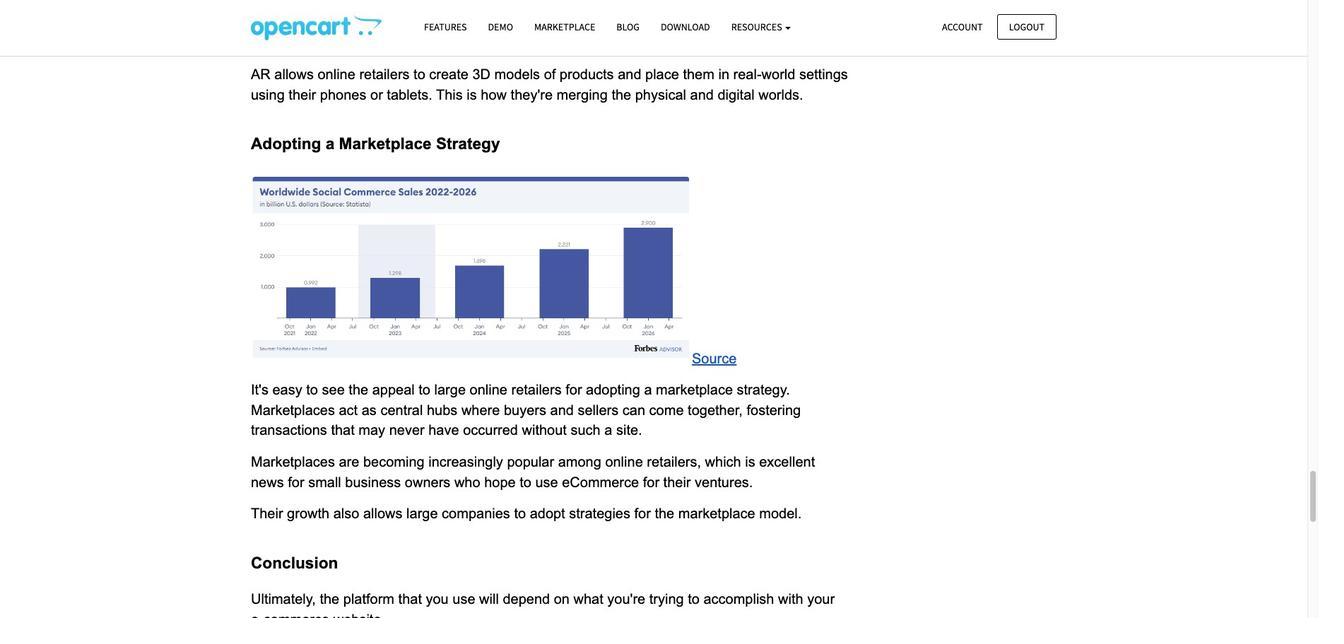 Task type: vqa. For each thing, say whether or not it's contained in the screenshot.
For example, if you want to try out a pair of sandals before purchasing them on Amazon, all you need to do is put on your VR headset and explore different footwear styles!
yes



Task type: locate. For each thing, give the bounding box(es) containing it.
you inside ultimately, the platform that you use will depend on what you're trying to accomplish with your e-commerce website.
[[426, 591, 449, 607]]

1 vertical spatial marketplace
[[339, 134, 432, 153]]

for right strategies
[[635, 506, 651, 521]]

their growth also allows large companies to adopt strategies for the marketplace model.
[[251, 506, 802, 521]]

features link
[[414, 15, 478, 40]]

1 horizontal spatial their
[[664, 474, 691, 490]]

central
[[381, 402, 423, 418]]

for up sellers
[[566, 382, 582, 398]]

0 vertical spatial their
[[289, 87, 316, 102]]

2 marketplaces from the top
[[251, 454, 335, 470]]

large
[[435, 382, 466, 398], [407, 506, 438, 521]]

key insights every e-commerce platform need to consider image
[[251, 15, 382, 40]]

0 horizontal spatial use
[[453, 591, 476, 607]]

of
[[507, 15, 519, 30], [544, 66, 556, 82]]

1 vertical spatial that
[[399, 591, 422, 607]]

fostering
[[747, 402, 801, 418]]

on left what
[[554, 591, 570, 607]]

1 vertical spatial large
[[407, 506, 438, 521]]

in
[[719, 66, 730, 82]]

3d
[[473, 66, 491, 82]]

can
[[623, 402, 646, 418]]

0 horizontal spatial online
[[318, 66, 356, 82]]

to
[[409, 15, 421, 30], [286, 35, 298, 50], [414, 66, 426, 82], [306, 382, 318, 398], [419, 382, 431, 398], [520, 474, 532, 490], [514, 506, 526, 521], [688, 591, 700, 607]]

1 vertical spatial online
[[470, 382, 508, 398]]

ultimately, the platform that you use will depend on what you're trying to accomplish with your e-commerce website.
[[251, 591, 839, 618]]

use down popular
[[536, 474, 558, 490]]

to inside ultimately, the platform that you use will depend on what you're trying to accomplish with your e-commerce website.
[[688, 591, 700, 607]]

never
[[389, 422, 425, 438]]

2 vertical spatial is
[[746, 454, 756, 470]]

0 vertical spatial online
[[318, 66, 356, 82]]

1 vertical spatial of
[[544, 66, 556, 82]]

1 horizontal spatial you
[[426, 591, 449, 607]]

0 vertical spatial on
[[728, 15, 744, 30]]

the down retailers,
[[655, 506, 675, 521]]

0 vertical spatial marketplace
[[535, 21, 596, 33]]

0 vertical spatial that
[[331, 422, 355, 438]]

digital
[[718, 87, 755, 102]]

download
[[661, 21, 710, 33]]

2 vertical spatial on
[[554, 591, 570, 607]]

retailers up buyers
[[512, 382, 562, 398]]

their right using
[[289, 87, 316, 102]]

to right trying
[[688, 591, 700, 607]]

allows up using
[[275, 66, 314, 82]]

to left do
[[286, 35, 298, 50]]

1 vertical spatial marketplace
[[679, 506, 756, 521]]

models
[[495, 66, 540, 82]]

you're
[[608, 591, 646, 607]]

your right 'with'
[[808, 591, 835, 607]]

is right do
[[322, 35, 332, 50]]

you right 'all'
[[825, 15, 848, 30]]

online
[[318, 66, 356, 82], [470, 382, 508, 398], [606, 454, 643, 470]]

that down act on the left
[[331, 422, 355, 438]]

2 horizontal spatial on
[[728, 15, 744, 30]]

or
[[371, 87, 383, 102]]

retailers up or
[[360, 66, 410, 82]]

0 vertical spatial large
[[435, 382, 466, 398]]

that
[[331, 422, 355, 438], [399, 591, 422, 607]]

2 horizontal spatial online
[[606, 454, 643, 470]]

0 vertical spatial marketplaces
[[251, 402, 335, 418]]

model.
[[760, 506, 802, 521]]

e-
[[251, 612, 264, 618]]

and up without
[[551, 402, 574, 418]]

marketplaces
[[251, 402, 335, 418], [251, 454, 335, 470]]

0 horizontal spatial on
[[360, 35, 375, 50]]

marketplaces down transactions
[[251, 454, 335, 470]]

demo link
[[478, 15, 524, 40]]

you
[[348, 15, 371, 30], [825, 15, 848, 30], [426, 591, 449, 607]]

1 horizontal spatial that
[[399, 591, 422, 607]]

2 horizontal spatial you
[[825, 15, 848, 30]]

as
[[362, 402, 377, 418]]

0 vertical spatial retailers
[[360, 66, 410, 82]]

you left will
[[426, 591, 449, 607]]

2 vertical spatial online
[[606, 454, 643, 470]]

0 horizontal spatial that
[[331, 422, 355, 438]]

may
[[359, 422, 385, 438]]

try
[[425, 15, 440, 30]]

online up where
[[470, 382, 508, 398]]

1 vertical spatial allows
[[363, 506, 403, 521]]

your
[[379, 35, 407, 50], [808, 591, 835, 607]]

products
[[560, 66, 614, 82]]

large up the hubs
[[435, 382, 466, 398]]

of up "they're"
[[544, 66, 556, 82]]

their down retailers,
[[664, 474, 691, 490]]

sandals
[[523, 15, 572, 30]]

1 horizontal spatial on
[[554, 591, 570, 607]]

occurred
[[463, 422, 518, 438]]

is
[[322, 35, 332, 50], [467, 87, 477, 102], [746, 454, 756, 470]]

retailers inside ar allows online retailers to create 3d models of products and place them in real-world settings using their phones or tablets. this is how they're merging the physical and digital worlds.
[[360, 66, 410, 82]]

1 vertical spatial use
[[453, 591, 476, 607]]

1 vertical spatial them
[[683, 66, 715, 82]]

on left 'amazon,'
[[728, 15, 744, 30]]

their inside ar allows online retailers to create 3d models of products and place them in real-world settings using their phones or tablets. this is how they're merging the physical and digital worlds.
[[289, 87, 316, 102]]

0 vertical spatial of
[[507, 15, 519, 30]]

footwear
[[621, 35, 675, 50]]

0 horizontal spatial of
[[507, 15, 519, 30]]

1 vertical spatial is
[[467, 87, 477, 102]]

your inside ultimately, the platform that you use will depend on what you're trying to accomplish with your e-commerce website.
[[808, 591, 835, 607]]

and inside for example, if you want to try out a pair of sandals before purchasing them on amazon, all you need to do is put on your vr headset and explore different footwear styles!
[[488, 35, 512, 50]]

have
[[429, 422, 459, 438]]

the inside ultimately, the platform that you use will depend on what you're trying to accomplish with your e-commerce website.
[[320, 591, 340, 607]]

are
[[339, 454, 360, 470]]

you right if
[[348, 15, 371, 30]]

online inside it's easy to see the appeal to large online retailers for adopting a marketplace strategy. marketplaces act as central hubs where buyers and sellers can come together, fostering transactions that may never have occurred without such a site.
[[470, 382, 508, 398]]

0 horizontal spatial is
[[322, 35, 332, 50]]

place
[[646, 66, 679, 82]]

headset
[[434, 35, 485, 50]]

ecommerce
[[562, 474, 639, 490]]

to left try
[[409, 15, 421, 30]]

1 horizontal spatial online
[[470, 382, 508, 398]]

to down popular
[[520, 474, 532, 490]]

ultimately,
[[251, 591, 316, 607]]

accomplish
[[704, 591, 775, 607]]

1 horizontal spatial use
[[536, 474, 558, 490]]

0 vertical spatial them
[[693, 15, 724, 30]]

the up act on the left
[[349, 382, 369, 398]]

marketplaces are becoming increasingly popular among online retailers, which is excellent news for small business owners who hope to use ecommerce for their ventures.
[[251, 454, 819, 490]]

1 vertical spatial retailers
[[512, 382, 562, 398]]

to up the tablets.
[[414, 66, 426, 82]]

use left will
[[453, 591, 476, 607]]

the left physical at top
[[612, 87, 632, 102]]

source link
[[692, 349, 737, 367]]

on right put
[[360, 35, 375, 50]]

online up phones
[[318, 66, 356, 82]]

a inside for example, if you want to try out a pair of sandals before purchasing them on amazon, all you need to do is put on your vr headset and explore different footwear styles!
[[468, 15, 476, 30]]

0 horizontal spatial allows
[[275, 66, 314, 82]]

1 marketplaces from the top
[[251, 402, 335, 418]]

1 vertical spatial their
[[664, 474, 691, 490]]

on inside ultimately, the platform that you use will depend on what you're trying to accomplish with your e-commerce website.
[[554, 591, 570, 607]]

retailers,
[[647, 454, 702, 470]]

and down demo
[[488, 35, 512, 50]]

is right which
[[746, 454, 756, 470]]

a right the out
[[468, 15, 476, 30]]

them inside for example, if you want to try out a pair of sandals before purchasing them on amazon, all you need to do is put on your vr headset and explore different footwear styles!
[[693, 15, 724, 30]]

adopt
[[530, 506, 566, 521]]

0 horizontal spatial retailers
[[360, 66, 410, 82]]

increasingly
[[429, 454, 503, 470]]

marketplace up together,
[[656, 382, 733, 398]]

1 horizontal spatial allows
[[363, 506, 403, 521]]

marketplace inside it's easy to see the appeal to large online retailers for adopting a marketplace strategy. marketplaces act as central hubs where buyers and sellers can come together, fostering transactions that may never have occurred without such a site.
[[656, 382, 733, 398]]

marketplace up explore
[[535, 21, 596, 33]]

large down owners
[[407, 506, 438, 521]]

merging
[[557, 87, 608, 102]]

the up website.
[[320, 591, 340, 607]]

them left "in"
[[683, 66, 715, 82]]

also
[[334, 506, 360, 521]]

trying
[[650, 591, 684, 607]]

1 horizontal spatial your
[[808, 591, 835, 607]]

them
[[693, 15, 724, 30], [683, 66, 715, 82]]

do
[[302, 35, 318, 50]]

0 vertical spatial your
[[379, 35, 407, 50]]

online up ecommerce
[[606, 454, 643, 470]]

1 horizontal spatial is
[[467, 87, 477, 102]]

create
[[429, 66, 469, 82]]

the
[[612, 87, 632, 102], [349, 382, 369, 398], [655, 506, 675, 521], [320, 591, 340, 607]]

of inside ar allows online retailers to create 3d models of products and place them in real-world settings using their phones or tablets. this is how they're merging the physical and digital worlds.
[[544, 66, 556, 82]]

online inside ar allows online retailers to create 3d models of products and place them in real-world settings using their phones or tablets. this is how they're merging the physical and digital worlds.
[[318, 66, 356, 82]]

of right pair
[[507, 15, 519, 30]]

business
[[345, 474, 401, 490]]

phones
[[320, 87, 367, 102]]

sellers
[[578, 402, 619, 418]]

for inside it's easy to see the appeal to large online retailers for adopting a marketplace strategy. marketplaces act as central hubs where buyers and sellers can come together, fostering transactions that may never have occurred without such a site.
[[566, 382, 582, 398]]

0 vertical spatial is
[[322, 35, 332, 50]]

marketplaces up transactions
[[251, 402, 335, 418]]

act
[[339, 402, 358, 418]]

it's easy to see the appeal to large online retailers for adopting a marketplace strategy. marketplaces act as central hubs where buyers and sellers can come together, fostering transactions that may never have occurred without such a site.
[[251, 382, 805, 438]]

logout link
[[998, 14, 1057, 40]]

a up 'can'
[[644, 382, 652, 398]]

1 vertical spatial marketplaces
[[251, 454, 335, 470]]

physical
[[636, 87, 687, 102]]

0 vertical spatial allows
[[275, 66, 314, 82]]

their inside marketplaces are becoming increasingly popular among online retailers, which is excellent news for small business owners who hope to use ecommerce for their ventures.
[[664, 474, 691, 490]]

is left how
[[467, 87, 477, 102]]

explore
[[516, 35, 562, 50]]

is inside for example, if you want to try out a pair of sandals before purchasing them on amazon, all you need to do is put on your vr headset and explore different footwear styles!
[[322, 35, 332, 50]]

0 horizontal spatial your
[[379, 35, 407, 50]]

0 vertical spatial use
[[536, 474, 558, 490]]

marketplace down ventures.
[[679, 506, 756, 521]]

allows down the business
[[363, 506, 403, 521]]

2 horizontal spatial is
[[746, 454, 756, 470]]

1 horizontal spatial of
[[544, 66, 556, 82]]

vr
[[411, 35, 430, 50]]

0 horizontal spatial their
[[289, 87, 316, 102]]

blog link
[[606, 15, 651, 40]]

marketplace down or
[[339, 134, 432, 153]]

your down want
[[379, 35, 407, 50]]

them up styles!
[[693, 15, 724, 30]]

logout
[[1010, 20, 1045, 33]]

0 vertical spatial marketplace
[[656, 382, 733, 398]]

1 vertical spatial your
[[808, 591, 835, 607]]

online inside marketplaces are becoming increasingly popular among online retailers, which is excellent news for small business owners who hope to use ecommerce for their ventures.
[[606, 454, 643, 470]]

with
[[779, 591, 804, 607]]

platform
[[344, 591, 395, 607]]

adopting a marketplace strategy
[[251, 134, 500, 153]]

1 horizontal spatial retailers
[[512, 382, 562, 398]]

that right platform
[[399, 591, 422, 607]]



Task type: describe. For each thing, give the bounding box(es) containing it.
1 vertical spatial on
[[360, 35, 375, 50]]

website.
[[334, 612, 385, 618]]

without
[[522, 422, 567, 438]]

adopting
[[251, 134, 321, 153]]

the inside ar allows online retailers to create 3d models of products and place them in real-world settings using their phones or tablets. this is how they're merging the physical and digital worlds.
[[612, 87, 632, 102]]

and left digital
[[691, 87, 714, 102]]

is inside marketplaces are becoming increasingly popular among online retailers, which is excellent news for small business owners who hope to use ecommerce for their ventures.
[[746, 454, 756, 470]]

need
[[251, 35, 283, 50]]

and inside it's easy to see the appeal to large online retailers for adopting a marketplace strategy. marketplaces act as central hubs where buyers and sellers can come together, fostering transactions that may never have occurred without such a site.
[[551, 402, 574, 418]]

world
[[762, 66, 796, 82]]

transactions
[[251, 422, 327, 438]]

easy
[[273, 382, 302, 398]]

small
[[308, 474, 341, 490]]

ar
[[251, 66, 271, 82]]

them inside ar allows online retailers to create 3d models of products and place them in real-world settings using their phones or tablets. this is how they're merging the physical and digital worlds.
[[683, 66, 715, 82]]

strategies
[[569, 506, 631, 521]]

0 horizontal spatial marketplace
[[339, 134, 432, 153]]

to left see
[[306, 382, 318, 398]]

buyers
[[504, 402, 547, 418]]

demo
[[488, 21, 513, 33]]

retailers inside it's easy to see the appeal to large online retailers for adopting a marketplace strategy. marketplaces act as central hubs where buyers and sellers can come together, fostering transactions that may never have occurred without such a site.
[[512, 382, 562, 398]]

blog
[[617, 21, 640, 33]]

for down retailers,
[[643, 474, 660, 490]]

a right adopting
[[326, 134, 335, 153]]

different
[[566, 35, 617, 50]]

features
[[424, 21, 467, 33]]

will
[[480, 591, 499, 607]]

who
[[455, 474, 481, 490]]

using
[[251, 87, 285, 102]]

want
[[375, 15, 405, 30]]

account
[[943, 20, 983, 33]]

0 horizontal spatial you
[[348, 15, 371, 30]]

to inside marketplaces are becoming increasingly popular among online retailers, which is excellent news for small business owners who hope to use ecommerce for their ventures.
[[520, 474, 532, 490]]

ventures.
[[695, 474, 753, 490]]

if
[[338, 15, 345, 30]]

before
[[576, 15, 616, 30]]

resources
[[732, 21, 785, 33]]

to inside ar allows online retailers to create 3d models of products and place them in real-world settings using their phones or tablets. this is how they're merging the physical and digital worlds.
[[414, 66, 426, 82]]

to up the hubs
[[419, 382, 431, 398]]

your inside for example, if you want to try out a pair of sandals before purchasing them on amazon, all you need to do is put on your vr headset and explore different footwear styles!
[[379, 35, 407, 50]]

tablets.
[[387, 87, 433, 102]]

pair
[[480, 15, 503, 30]]

account link
[[931, 14, 995, 40]]

large inside it's easy to see the appeal to large online retailers for adopting a marketplace strategy. marketplaces act as central hubs where buyers and sellers can come together, fostering transactions that may never have occurred without such a site.
[[435, 382, 466, 398]]

news
[[251, 474, 284, 490]]

what
[[574, 591, 604, 607]]

conclusion
[[251, 554, 338, 572]]

adopting
[[586, 382, 641, 398]]

and left place
[[618, 66, 642, 82]]

for left small
[[288, 474, 305, 490]]

all
[[807, 15, 821, 30]]

worlds.
[[759, 87, 804, 102]]

that inside ultimately, the platform that you use will depend on what you're trying to accomplish with your e-commerce website.
[[399, 591, 422, 607]]

source
[[692, 350, 737, 366]]

example,
[[276, 15, 334, 30]]

that inside it's easy to see the appeal to large online retailers for adopting a marketplace strategy. marketplaces act as central hubs where buyers and sellers can come together, fostering transactions that may never have occurred without such a site.
[[331, 422, 355, 438]]

for
[[251, 15, 272, 30]]

purchasing
[[620, 15, 689, 30]]

the inside it's easy to see the appeal to large online retailers for adopting a marketplace strategy. marketplaces act as central hubs where buyers and sellers can come together, fostering transactions that may never have occurred without such a site.
[[349, 382, 369, 398]]

settings
[[800, 66, 848, 82]]

strategy
[[436, 134, 500, 153]]

ar allows online retailers to create 3d models of products and place them in real-world settings using their phones or tablets. this is how they're merging the physical and digital worlds.
[[251, 66, 852, 102]]

becoming
[[363, 454, 425, 470]]

resources link
[[721, 15, 802, 40]]

for example, if you want to try out a pair of sandals before purchasing them on amazon, all you need to do is put on your vr headset and explore different footwear styles!
[[251, 15, 852, 50]]

it's
[[251, 382, 269, 398]]

their
[[251, 506, 283, 521]]

use inside marketplaces are becoming increasingly popular among online retailers, which is excellent news for small business owners who hope to use ecommerce for their ventures.
[[536, 474, 558, 490]]

depend
[[503, 591, 550, 607]]

popular
[[507, 454, 555, 470]]

growth
[[287, 506, 330, 521]]

1 horizontal spatial marketplace
[[535, 21, 596, 33]]

allows inside ar allows online retailers to create 3d models of products and place them in real-world settings using their phones or tablets. this is how they're merging the physical and digital worlds.
[[275, 66, 314, 82]]

this
[[436, 87, 463, 102]]

use inside ultimately, the platform that you use will depend on what you're trying to accomplish with your e-commerce website.
[[453, 591, 476, 607]]

styles!
[[679, 35, 719, 50]]

such
[[571, 422, 601, 438]]

hubs
[[427, 402, 458, 418]]

real-
[[734, 66, 762, 82]]

see
[[322, 382, 345, 398]]

put
[[336, 35, 356, 50]]

which
[[705, 454, 742, 470]]

where
[[462, 402, 500, 418]]

excellent
[[760, 454, 815, 470]]

to left 'adopt'
[[514, 506, 526, 521]]

marketplaces inside it's easy to see the appeal to large online retailers for adopting a marketplace strategy. marketplaces act as central hubs where buyers and sellers can come together, fostering transactions that may never have occurred without such a site.
[[251, 402, 335, 418]]

among
[[558, 454, 602, 470]]

of inside for example, if you want to try out a pair of sandals before purchasing them on amazon, all you need to do is put on your vr headset and explore different footwear styles!
[[507, 15, 519, 30]]

hope
[[484, 474, 516, 490]]

they're
[[511, 87, 553, 102]]

site.
[[617, 422, 643, 438]]

owners
[[405, 474, 451, 490]]

a left site.
[[605, 422, 613, 438]]

marketplaces inside marketplaces are becoming increasingly popular among online retailers, which is excellent news for small business owners who hope to use ecommerce for their ventures.
[[251, 454, 335, 470]]

is inside ar allows online retailers to create 3d models of products and place them in real-world settings using their phones or tablets. this is how they're merging the physical and digital worlds.
[[467, 87, 477, 102]]

marketplace link
[[524, 15, 606, 40]]

commerce
[[264, 612, 330, 618]]



